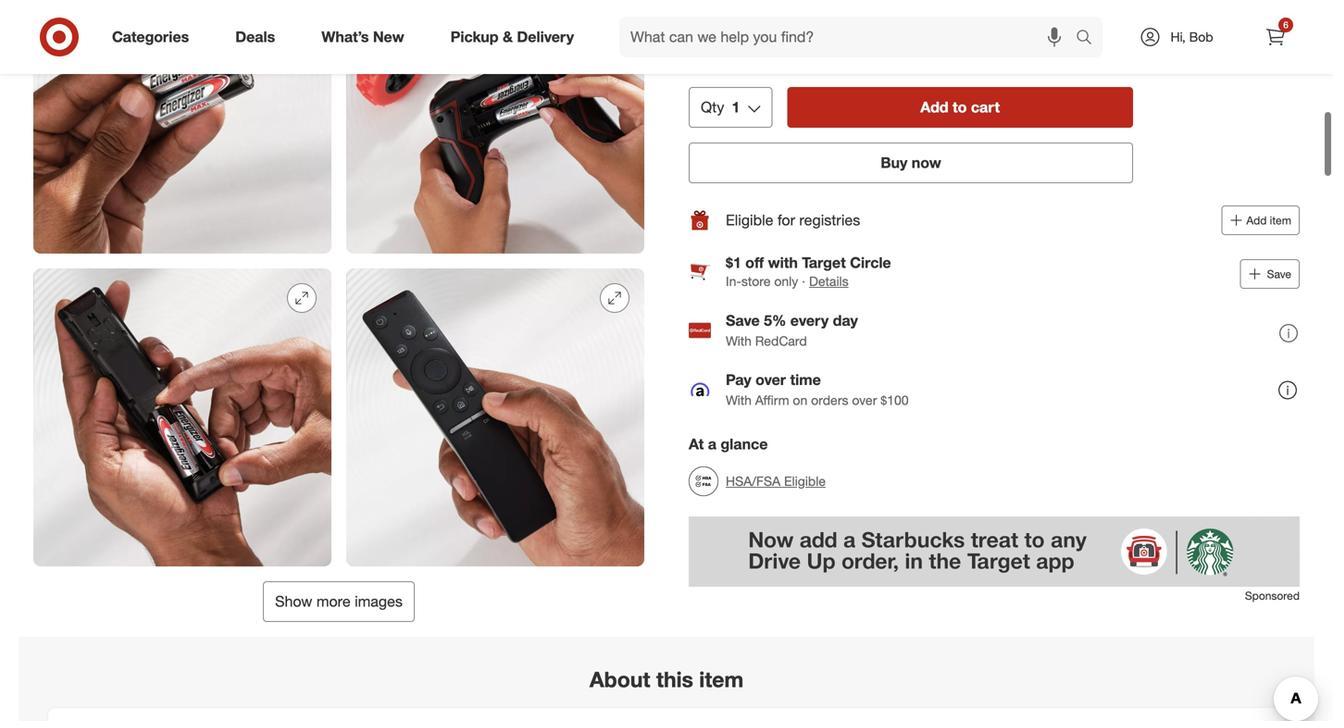 Task type: describe. For each thing, give the bounding box(es) containing it.
ready within 2 hours for pickup inside the store
[[689, 45, 1004, 63]]

∙
[[802, 273, 806, 290]]

inside
[[903, 45, 942, 63]]

$100
[[881, 392, 909, 409]]

time
[[790, 371, 821, 389]]

buy now
[[881, 154, 942, 172]]

ready
[[689, 45, 731, 63]]

bob
[[1190, 29, 1214, 45]]

cart
[[971, 98, 1000, 116]]

categories link
[[96, 17, 212, 57]]

add for add to cart
[[921, 98, 949, 116]]

on
[[793, 392, 808, 409]]

add item
[[1247, 214, 1292, 227]]

5%
[[764, 312, 787, 330]]

with inside save 5% every day with redcard
[[726, 333, 752, 349]]

What can we help you find? suggestions appear below search field
[[620, 17, 1081, 57]]

&
[[503, 28, 513, 46]]

image gallery element
[[33, 0, 645, 623]]

buy
[[881, 154, 908, 172]]

store inside $1 off with target circle in-store only ∙ details
[[742, 273, 771, 290]]

pick up at la sunset
[[689, 16, 836, 35]]

show more images button
[[263, 582, 415, 623]]

this
[[657, 667, 694, 693]]

off
[[746, 254, 764, 272]]

search button
[[1068, 17, 1112, 61]]

with
[[768, 254, 798, 272]]

redcard
[[756, 333, 807, 349]]

hsa/fsa
[[726, 473, 781, 490]]

save for save
[[1268, 267, 1292, 281]]

hi, bob
[[1171, 29, 1214, 45]]

qty 1
[[701, 98, 740, 116]]

0 vertical spatial over
[[756, 371, 786, 389]]

details button
[[809, 272, 849, 291]]

hi,
[[1171, 29, 1186, 45]]

pick
[[689, 16, 720, 35]]

0 vertical spatial eligible
[[726, 211, 774, 229]]

in-
[[726, 273, 742, 290]]

energizer max aa batteries - alkaline battery, 3 of 16 image
[[33, 0, 332, 254]]

add to cart
[[921, 98, 1000, 116]]

eligible for registries
[[726, 211, 861, 229]]

to
[[953, 98, 967, 116]]

every
[[791, 312, 829, 330]]

6
[[1284, 19, 1289, 31]]

what's new link
[[306, 17, 428, 57]]

1
[[732, 98, 740, 116]]

a
[[708, 435, 717, 453]]

day
[[833, 312, 858, 330]]

deals link
[[220, 17, 298, 57]]

orders
[[811, 392, 849, 409]]

registries
[[800, 211, 861, 229]]

hours
[[791, 45, 828, 63]]

affirm
[[756, 392, 790, 409]]

hsa/fsa eligible button
[[689, 461, 826, 502]]

what's
[[322, 28, 369, 46]]

details
[[809, 273, 849, 290]]



Task type: vqa. For each thing, say whether or not it's contained in the screenshot.
over to the right
yes



Task type: locate. For each thing, give the bounding box(es) containing it.
pay
[[726, 371, 752, 389]]

show
[[275, 593, 312, 611]]

at
[[746, 16, 759, 35]]

1 horizontal spatial store
[[971, 45, 1004, 63]]

what's new
[[322, 28, 404, 46]]

$1
[[726, 254, 742, 272]]

la
[[764, 16, 783, 35]]

0 horizontal spatial save
[[726, 312, 760, 330]]

about this item
[[590, 667, 744, 693]]

1 horizontal spatial eligible
[[784, 473, 826, 490]]

eligible up off
[[726, 211, 774, 229]]

more
[[317, 593, 351, 611]]

1 horizontal spatial over
[[852, 392, 877, 409]]

energizer max aa batteries - alkaline battery, 5 of 16 image
[[33, 269, 332, 567]]

2 with from the top
[[726, 392, 752, 409]]

save 5% every day with redcard
[[726, 312, 858, 349]]

over left $100
[[852, 392, 877, 409]]

save inside "button"
[[1268, 267, 1292, 281]]

over up "affirm"
[[756, 371, 786, 389]]

at a glance
[[689, 435, 768, 453]]

la sunset button
[[764, 15, 836, 36]]

pickup & delivery link
[[435, 17, 597, 57]]

categories
[[112, 28, 189, 46]]

the
[[946, 45, 967, 63]]

1 horizontal spatial item
[[1270, 214, 1292, 227]]

add to cart button
[[787, 87, 1134, 128]]

add item button
[[1222, 206, 1300, 235]]

save left 5%
[[726, 312, 760, 330]]

1 vertical spatial store
[[742, 273, 771, 290]]

with up pay
[[726, 333, 752, 349]]

at
[[689, 435, 704, 453]]

sunset
[[787, 16, 836, 35]]

0 vertical spatial for
[[832, 45, 850, 63]]

add up save "button"
[[1247, 214, 1267, 227]]

with inside pay over time with affirm on orders over $100
[[726, 392, 752, 409]]

eligible right hsa/fsa
[[784, 473, 826, 490]]

only
[[775, 273, 799, 290]]

add for add item
[[1247, 214, 1267, 227]]

within
[[735, 45, 774, 63]]

store right the
[[971, 45, 1004, 63]]

store down off
[[742, 273, 771, 290]]

over
[[756, 371, 786, 389], [852, 392, 877, 409]]

with down pay
[[726, 392, 752, 409]]

search
[[1068, 30, 1112, 48]]

0 horizontal spatial over
[[756, 371, 786, 389]]

1 vertical spatial with
[[726, 392, 752, 409]]

1 vertical spatial for
[[778, 211, 796, 229]]

1 with from the top
[[726, 333, 752, 349]]

qty
[[701, 98, 725, 116]]

delivery
[[517, 28, 574, 46]]

0 vertical spatial save
[[1268, 267, 1292, 281]]

save inside save 5% every day with redcard
[[726, 312, 760, 330]]

item right this
[[700, 667, 744, 693]]

add
[[921, 98, 949, 116], [1247, 214, 1267, 227]]

1 vertical spatial save
[[726, 312, 760, 330]]

item inside button
[[1270, 214, 1292, 227]]

item
[[1270, 214, 1292, 227], [700, 667, 744, 693]]

now
[[912, 154, 942, 172]]

2
[[778, 45, 787, 63]]

1 vertical spatial add
[[1247, 214, 1267, 227]]

0 horizontal spatial eligible
[[726, 211, 774, 229]]

show more images
[[275, 593, 403, 611]]

save for save 5% every day with redcard
[[726, 312, 760, 330]]

1 vertical spatial over
[[852, 392, 877, 409]]

0 horizontal spatial item
[[700, 667, 744, 693]]

new
[[373, 28, 404, 46]]

save down add item
[[1268, 267, 1292, 281]]

save button
[[1241, 259, 1300, 289]]

circle
[[850, 254, 891, 272]]

hsa/fsa eligible
[[726, 473, 826, 490]]

buy now button
[[689, 143, 1134, 183]]

glance
[[721, 435, 768, 453]]

0 horizontal spatial store
[[742, 273, 771, 290]]

1 horizontal spatial save
[[1268, 267, 1292, 281]]

1 vertical spatial item
[[700, 667, 744, 693]]

eligible
[[726, 211, 774, 229], [784, 473, 826, 490]]

sponsored
[[1246, 589, 1300, 603]]

images
[[355, 593, 403, 611]]

store
[[971, 45, 1004, 63], [742, 273, 771, 290]]

energizer max aa batteries - alkaline battery, 6 of 16 image
[[346, 269, 645, 567]]

energizer max aa batteries - alkaline battery, 4 of 16 image
[[346, 0, 645, 254]]

deals
[[235, 28, 275, 46]]

target
[[802, 254, 846, 272]]

pickup
[[451, 28, 499, 46]]

$1 off with target circle in-store only ∙ details
[[726, 254, 891, 290]]

0 horizontal spatial for
[[778, 211, 796, 229]]

0 vertical spatial store
[[971, 45, 1004, 63]]

save
[[1268, 267, 1292, 281], [726, 312, 760, 330]]

6 link
[[1256, 17, 1297, 57]]

add inside button
[[1247, 214, 1267, 227]]

1 vertical spatial eligible
[[784, 473, 826, 490]]

0 vertical spatial with
[[726, 333, 752, 349]]

about
[[590, 667, 651, 693]]

for right hours
[[832, 45, 850, 63]]

pickup & delivery
[[451, 28, 574, 46]]

add inside button
[[921, 98, 949, 116]]

0 vertical spatial item
[[1270, 214, 1292, 227]]

1 horizontal spatial for
[[832, 45, 850, 63]]

pay over time with affirm on orders over $100
[[726, 371, 909, 409]]

advertisement region
[[689, 517, 1300, 587]]

0 vertical spatial add
[[921, 98, 949, 116]]

pickup
[[854, 45, 898, 63]]

up
[[724, 16, 742, 35]]

0 horizontal spatial add
[[921, 98, 949, 116]]

1 horizontal spatial add
[[1247, 214, 1267, 227]]

for up with
[[778, 211, 796, 229]]

item up save "button"
[[1270, 214, 1292, 227]]

with
[[726, 333, 752, 349], [726, 392, 752, 409]]

eligible inside button
[[784, 473, 826, 490]]

for
[[832, 45, 850, 63], [778, 211, 796, 229]]

add left to
[[921, 98, 949, 116]]



